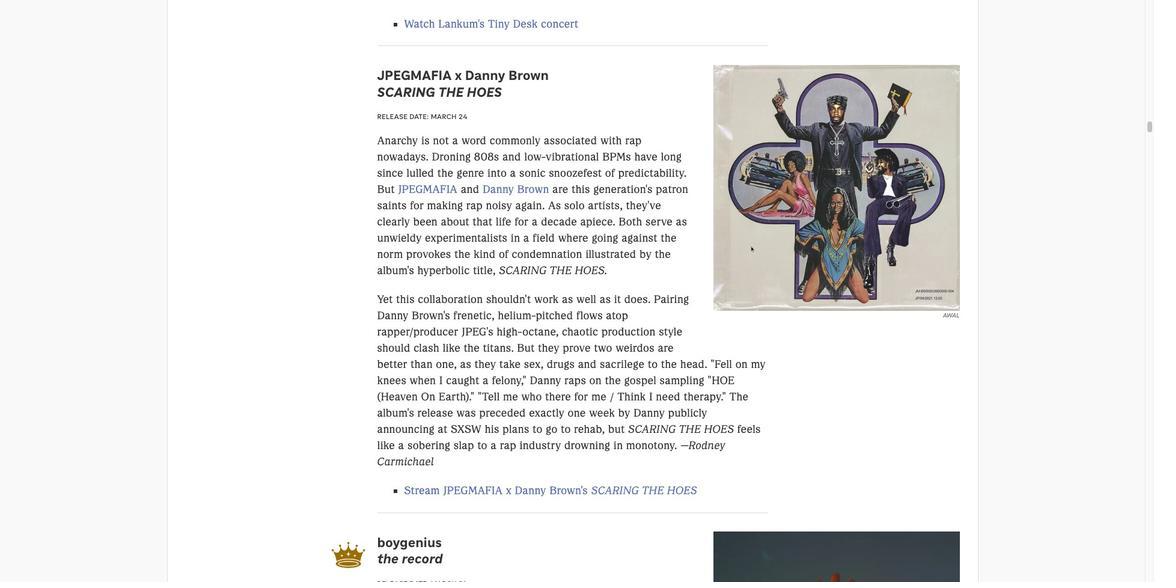 Task type: vqa. For each thing, say whether or not it's contained in the screenshot.
rightmost he
no



Task type: describe. For each thing, give the bounding box(es) containing it.
provokes
[[406, 248, 451, 261]]

kind
[[474, 248, 496, 261]]

scaring inside jpegmafia x danny brown scaring the hoes
[[377, 83, 435, 100]]

album's inside yet this collaboration shouldn't work as well as it does. pairing danny brown's frenetic, helium-pitched flows atop rapper/producer jpeg's high-octane, chaotic production style should clash like the titans. but they prove two weirdos are better than one, as they take sex, drugs and sacrilege to the head. "fell on my knees when i caught a felony," danny raps on the gospel sampling "hoe (heaven on earth)." "tell me who there for me / think i need therapy." the album's release was preceded exactly one week by danny publicly announcing at sxsw his plans to go to rehab, but
[[377, 407, 414, 420]]

knees
[[377, 374, 407, 387]]

is
[[421, 134, 430, 147]]

concert
[[541, 17, 579, 31]]

0 horizontal spatial on
[[590, 374, 602, 387]]

been
[[413, 215, 438, 229]]

jpegmafia x danny brown, scaring the hoes image
[[714, 65, 960, 311]]

artists,
[[588, 199, 623, 212]]

that
[[473, 215, 493, 229]]

rap inside anarchy is not a word commonly associated with rap nowadays. droning 808s and low-vibrational bpms have long since lulled the genre into a sonic snoozefest of predictability. but
[[626, 134, 642, 147]]

/
[[610, 390, 615, 404]]

but inside yet this collaboration shouldn't work as well as it does. pairing danny brown's frenetic, helium-pitched flows atop rapper/producer jpeg's high-octane, chaotic production style should clash like the titans. but they prove two weirdos are better than one, as they take sex, drugs and sacrilege to the head. "fell on my knees when i caught a felony," danny raps on the gospel sampling "hoe (heaven on earth)." "tell me who there for me / think i need therapy." the album's release was preceded exactly one week by danny publicly announcing at sxsw his plans to go to rehab, but
[[517, 342, 535, 355]]

weirdos
[[616, 342, 655, 355]]

who
[[522, 390, 542, 404]]

are inside yet this collaboration shouldn't work as well as it does. pairing danny brown's frenetic, helium-pitched flows atop rapper/producer jpeg's high-octane, chaotic production style should clash like the titans. but they prove two weirdos are better than one, as they take sex, drugs and sacrilege to the head. "fell on my knees when i caught a felony," danny raps on the gospel sampling "hoe (heaven on earth)." "tell me who there for me / think i need therapy." the album's release was preceded exactly one week by danny publicly announcing at sxsw his plans to go to rehab, but
[[658, 342, 674, 355]]

jpeg's
[[462, 325, 494, 339]]

a down again.
[[532, 215, 538, 229]]

awal
[[943, 311, 960, 319]]

a right 'not'
[[453, 134, 459, 147]]

drugs
[[547, 358, 575, 371]]

of inside anarchy is not a word commonly associated with rap nowadays. droning 808s and low-vibrational bpms have long since lulled the genre into a sonic snoozefest of predictability. but
[[605, 167, 615, 180]]

lulled
[[407, 167, 434, 180]]

yet this collaboration shouldn't work as well as it does. pairing danny brown's frenetic, helium-pitched flows atop rapper/producer jpeg's high-octane, chaotic production style should clash like the titans. but they prove two weirdos are better than one, as they take sex, drugs and sacrilege to the head. "fell on my knees when i caught a felony," danny raps on the gospel sampling "hoe (heaven on earth)." "tell me who there for me / think i need therapy." the album's release was preceded exactly one week by danny publicly announcing at sxsw his plans to go to rehab, but
[[377, 293, 766, 436]]

apiece.
[[581, 215, 616, 229]]

rapper/producer
[[377, 325, 458, 339]]

decade
[[541, 215, 577, 229]]

gospel
[[624, 374, 657, 387]]

date:
[[410, 112, 429, 121]]

"fell
[[711, 358, 733, 371]]

chaotic
[[562, 325, 598, 339]]

earth)."
[[439, 390, 475, 404]]

snoozefest
[[549, 167, 602, 180]]

have
[[635, 150, 658, 164]]

illustrated
[[586, 248, 637, 261]]

since
[[377, 167, 403, 180]]

24
[[459, 112, 468, 121]]

brown for jpegmafia x danny brown scaring the hoes
[[509, 67, 549, 84]]

clash
[[414, 342, 440, 355]]

sxsw
[[451, 423, 482, 436]]

preceded
[[479, 407, 526, 420]]

commonly
[[490, 134, 541, 147]]

associated
[[544, 134, 597, 147]]

solo
[[564, 199, 585, 212]]

stream jpegmafia x danny brown's scaring the hoes
[[404, 484, 697, 498]]

2 vertical spatial jpegmafia
[[443, 484, 503, 498]]

0 horizontal spatial for
[[410, 199, 424, 212]]

atop
[[606, 309, 628, 322]]

the inside jpegmafia x danny brown scaring the hoes
[[439, 83, 464, 100]]

jpegmafia x danny brown scaring the hoes
[[377, 67, 549, 100]]

generation's
[[594, 183, 653, 196]]

0 horizontal spatial i
[[439, 374, 443, 387]]

the down against
[[655, 248, 671, 261]]

this for danny
[[396, 293, 415, 306]]

plans
[[503, 423, 530, 436]]

this for solo
[[572, 183, 590, 196]]

yet
[[377, 293, 393, 306]]

with
[[601, 134, 622, 147]]

a left field
[[524, 232, 530, 245]]

as up caught
[[460, 358, 472, 371]]

exactly
[[529, 407, 565, 420]]

word
[[462, 134, 487, 147]]

collaboration
[[418, 293, 483, 306]]

1 horizontal spatial hoes
[[667, 484, 697, 498]]

head.
[[681, 358, 708, 371]]

watch lankum's tiny desk concert link
[[404, 17, 579, 31]]

release
[[418, 407, 453, 420]]

1 vertical spatial and
[[461, 183, 480, 196]]

scaring down "drowning"
[[591, 484, 639, 498]]

where
[[559, 232, 589, 245]]

droning
[[432, 150, 471, 164]]

they've
[[626, 199, 662, 212]]

industry
[[520, 439, 561, 452]]

prove
[[563, 342, 591, 355]]

0 horizontal spatial they
[[475, 358, 496, 371]]

vibrational
[[546, 150, 599, 164]]

watch
[[404, 17, 435, 31]]

long
[[661, 150, 682, 164]]

brown's inside yet this collaboration shouldn't work as well as it does. pairing danny brown's frenetic, helium-pitched flows atop rapper/producer jpeg's high-octane, chaotic production style should clash like the titans. but they prove two weirdos are better than one, as they take sex, drugs and sacrilege to the head. "fell on my knees when i caught a felony," danny raps on the gospel sampling "hoe (heaven on earth)." "tell me who there for me / think i need therapy." the album's release was preceded exactly one week by danny publicly announcing at sxsw his plans to go to rehab, but
[[412, 309, 450, 322]]

to left go
[[533, 423, 543, 436]]

1 vertical spatial brown's
[[550, 484, 588, 498]]

anarchy
[[377, 134, 418, 147]]

1 vertical spatial x
[[506, 484, 512, 498]]

as left well on the bottom of page
[[562, 293, 573, 306]]

danny up noisy
[[483, 183, 514, 196]]

as
[[548, 199, 561, 212]]

jpegmafia for jpegmafia and danny brown
[[398, 183, 458, 196]]

danny down —rodney carmichael
[[515, 484, 546, 498]]

flows
[[577, 309, 603, 322]]

predictability.
[[618, 167, 687, 180]]

sex,
[[524, 358, 544, 371]]

scaring the hoes.
[[499, 264, 608, 277]]

2 me from the left
[[592, 390, 607, 404]]

boygenius, the record image
[[714, 532, 960, 582]]

"tell
[[478, 390, 500, 404]]

helium-
[[498, 309, 536, 322]]

album's inside are this generation's patron saints for making rap noisy again. as solo artists, they've clearly been about that life for a decade apiece. both serve as unwieldy experimentalists in a field where going against the norm provokes the kind of condemnation illustrated by the album's hyperbolic title,
[[377, 264, 414, 277]]

of inside are this generation's patron saints for making rap noisy again. as solo artists, they've clearly been about that life for a decade apiece. both serve as unwieldy experimentalists in a field where going against the norm provokes the kind of condemnation illustrated by the album's hyperbolic title,
[[499, 248, 509, 261]]

danny down 'yet'
[[377, 309, 409, 322]]

well
[[577, 293, 597, 306]]

was
[[457, 407, 476, 420]]

hyperbolic
[[418, 264, 470, 277]]

anarchy is not a word commonly associated with rap nowadays. droning 808s and low-vibrational bpms have long since lulled the genre into a sonic snoozefest of predictability. but
[[377, 134, 687, 196]]

not
[[433, 134, 449, 147]]

the down serve
[[661, 232, 677, 245]]

as inside are this generation's patron saints for making rap noisy again. as solo artists, they've clearly been about that life for a decade apiece. both serve as unwieldy experimentalists in a field where going against the norm provokes the kind of condemnation illustrated by the album's hyperbolic title,
[[676, 215, 687, 229]]

work
[[535, 293, 559, 306]]

1 horizontal spatial on
[[736, 358, 748, 371]]

unwieldy
[[377, 232, 422, 245]]

serve
[[646, 215, 673, 229]]

danny down think
[[634, 407, 665, 420]]

brown for jpegmafia and danny brown
[[517, 183, 549, 196]]

feels
[[738, 423, 761, 436]]

low-
[[525, 150, 546, 164]]

release
[[377, 112, 408, 121]]

but inside anarchy is not a word commonly associated with rap nowadays. droning 808s and low-vibrational bpms have long since lulled the genre into a sonic snoozefest of predictability. but
[[377, 183, 395, 196]]

desk
[[513, 17, 538, 31]]

by inside are this generation's patron saints for making rap noisy again. as solo artists, they've clearly been about that life for a decade apiece. both serve as unwieldy experimentalists in a field where going against the norm provokes the kind of condemnation illustrated by the album's hyperbolic title,
[[640, 248, 652, 261]]

are inside are this generation's patron saints for making rap noisy again. as solo artists, they've clearly been about that life for a decade apiece. both serve as unwieldy experimentalists in a field where going against the norm provokes the kind of condemnation illustrated by the album's hyperbolic title,
[[553, 183, 569, 196]]

1 vertical spatial hoes
[[704, 423, 734, 436]]



Task type: locate. For each thing, give the bounding box(es) containing it.
0 vertical spatial brown's
[[412, 309, 450, 322]]

on left my
[[736, 358, 748, 371]]

1 horizontal spatial brown's
[[550, 484, 588, 498]]

into
[[488, 167, 507, 180]]

1 horizontal spatial this
[[572, 183, 590, 196]]

x down —rodney carmichael
[[506, 484, 512, 498]]

scaring up 'date:'
[[377, 83, 435, 100]]

this right 'yet'
[[396, 293, 415, 306]]

0 horizontal spatial and
[[461, 183, 480, 196]]

are up as
[[553, 183, 569, 196]]

1 vertical spatial for
[[515, 215, 529, 229]]

the up /
[[605, 374, 621, 387]]

rap down jpegmafia and danny brown
[[466, 199, 483, 212]]

brown's up rapper/producer
[[412, 309, 450, 322]]

on
[[736, 358, 748, 371], [590, 374, 602, 387]]

a up carmichael
[[398, 439, 404, 452]]

—rodney
[[681, 439, 726, 452]]

on right raps
[[590, 374, 602, 387]]

clearly
[[377, 215, 410, 229]]

nowadays.
[[377, 150, 429, 164]]

and down prove
[[578, 358, 597, 371]]

1 horizontal spatial are
[[658, 342, 674, 355]]

me
[[503, 390, 518, 404], [592, 390, 607, 404]]

brown inside jpegmafia x danny brown scaring the hoes
[[509, 67, 549, 84]]

drowning
[[565, 439, 611, 452]]

x inside jpegmafia x danny brown scaring the hoes
[[455, 67, 462, 84]]

0 vertical spatial x
[[455, 67, 462, 84]]

better
[[377, 358, 408, 371]]

the
[[438, 167, 454, 180], [661, 232, 677, 245], [455, 248, 471, 261], [655, 248, 671, 261], [464, 342, 480, 355], [661, 358, 677, 371], [605, 374, 621, 387], [377, 550, 399, 567]]

bpms
[[603, 150, 631, 164]]

0 horizontal spatial this
[[396, 293, 415, 306]]

1 vertical spatial of
[[499, 248, 509, 261]]

1 album's from the top
[[377, 264, 414, 277]]

1 horizontal spatial rap
[[500, 439, 517, 452]]

0 vertical spatial are
[[553, 183, 569, 196]]

and down genre on the top left
[[461, 183, 480, 196]]

0 horizontal spatial are
[[553, 183, 569, 196]]

rap up have
[[626, 134, 642, 147]]

1 vertical spatial on
[[590, 374, 602, 387]]

0 vertical spatial album's
[[377, 264, 414, 277]]

2 horizontal spatial and
[[578, 358, 597, 371]]

1 horizontal spatial i
[[649, 390, 653, 404]]

like inside feels like a sobering slap to a rap industry drowning in monotony.
[[377, 439, 395, 452]]

rehab,
[[574, 423, 605, 436]]

2 horizontal spatial for
[[575, 390, 588, 404]]

rap inside feels like a sobering slap to a rap industry drowning in monotony.
[[500, 439, 517, 452]]

0 horizontal spatial me
[[503, 390, 518, 404]]

danny up 24
[[465, 67, 505, 84]]

at
[[438, 423, 448, 436]]

title,
[[473, 264, 496, 277]]

my
[[751, 358, 766, 371]]

his
[[485, 423, 500, 436]]

does.
[[625, 293, 651, 306]]

this inside are this generation's patron saints for making rap noisy again. as solo artists, they've clearly been about that life for a decade apiece. both serve as unwieldy experimentalists in a field where going against the norm provokes the kind of condemnation illustrated by the album's hyperbolic title,
[[572, 183, 590, 196]]

album's down (heaven
[[377, 407, 414, 420]]

this inside yet this collaboration shouldn't work as well as it does. pairing danny brown's frenetic, helium-pitched flows atop rapper/producer jpeg's high-octane, chaotic production style should clash like the titans. but they prove two weirdos are better than one, as they take sex, drugs and sacrilege to the head. "fell on my knees when i caught a felony," danny raps on the gospel sampling "hoe (heaven on earth)." "tell me who there for me / think i need therapy." the album's release was preceded exactly one week by danny publicly announcing at sxsw his plans to go to rehab, but
[[396, 293, 415, 306]]

by inside yet this collaboration shouldn't work as well as it does. pairing danny brown's frenetic, helium-pitched flows atop rapper/producer jpeg's high-octane, chaotic production style should clash like the titans. but they prove two weirdos are better than one, as they take sex, drugs and sacrilege to the head. "fell on my knees when i caught a felony," danny raps on the gospel sampling "hoe (heaven on earth)." "tell me who there for me / think i need therapy." the album's release was preceded exactly one week by danny publicly announcing at sxsw his plans to go to rehab, but
[[618, 407, 630, 420]]

rap inside are this generation's patron saints for making rap noisy again. as solo artists, they've clearly been about that life for a decade apiece. both serve as unwieldy experimentalists in a field where going against the norm provokes the kind of condemnation illustrated by the album's hyperbolic title,
[[466, 199, 483, 212]]

me left /
[[592, 390, 607, 404]]

0 vertical spatial in
[[511, 232, 520, 245]]

1 horizontal spatial and
[[503, 150, 521, 164]]

0 vertical spatial like
[[443, 342, 461, 355]]

take
[[500, 358, 521, 371]]

the inside anarchy is not a word commonly associated with rap nowadays. droning 808s and low-vibrational bpms have long since lulled the genre into a sonic snoozefest of predictability. but
[[438, 167, 454, 180]]

of down bpms
[[605, 167, 615, 180]]

in down but on the right of page
[[614, 439, 623, 452]]

0 horizontal spatial like
[[377, 439, 395, 452]]

stream
[[404, 484, 440, 498]]

1 vertical spatial rap
[[466, 199, 483, 212]]

0 horizontal spatial brown's
[[412, 309, 450, 322]]

the inside boygenius the record
[[377, 550, 399, 567]]

as right serve
[[676, 215, 687, 229]]

caught
[[446, 374, 480, 387]]

for up been
[[410, 199, 424, 212]]

rap
[[626, 134, 642, 147], [466, 199, 483, 212], [500, 439, 517, 452]]

to inside feels like a sobering slap to a rap industry drowning in monotony.
[[478, 439, 488, 452]]

0 vertical spatial but
[[377, 183, 395, 196]]

2 vertical spatial hoes
[[667, 484, 697, 498]]

2 album's from the top
[[377, 407, 414, 420]]

release date: march 24
[[377, 112, 468, 121]]

1 vertical spatial album's
[[377, 407, 414, 420]]

of right kind
[[499, 248, 509, 261]]

boygenius the record
[[377, 534, 443, 567]]

two
[[594, 342, 613, 355]]

the up sampling
[[661, 358, 677, 371]]

sampling
[[660, 374, 705, 387]]

scaring
[[377, 83, 435, 100], [499, 264, 547, 277], [628, 423, 676, 436], [591, 484, 639, 498]]

like
[[443, 342, 461, 355], [377, 439, 395, 452]]

like up the "one,"
[[443, 342, 461, 355]]

the down droning
[[438, 167, 454, 180]]

for inside yet this collaboration shouldn't work as well as it does. pairing danny brown's frenetic, helium-pitched flows atop rapper/producer jpeg's high-octane, chaotic production style should clash like the titans. but they prove two weirdos are better than one, as they take sex, drugs and sacrilege to the head. "fell on my knees when i caught a felony," danny raps on the gospel sampling "hoe (heaven on earth)." "tell me who there for me / think i need therapy." the album's release was preceded exactly one week by danny publicly announcing at sxsw his plans to go to rehab, but
[[575, 390, 588, 404]]

week
[[589, 407, 615, 420]]

think
[[618, 390, 646, 404]]

to up gospel
[[648, 358, 658, 371]]

0 horizontal spatial x
[[455, 67, 462, 84]]

scaring the hoes
[[628, 423, 734, 436]]

0 vertical spatial hoes
[[467, 83, 502, 100]]

than
[[411, 358, 433, 371]]

1 horizontal spatial me
[[592, 390, 607, 404]]

production
[[602, 325, 656, 339]]

hoes up 24
[[467, 83, 502, 100]]

go
[[546, 423, 558, 436]]

but down since
[[377, 183, 395, 196]]

1 horizontal spatial like
[[443, 342, 461, 355]]

(heaven
[[377, 390, 418, 404]]

the down jpeg's
[[464, 342, 480, 355]]

experimentalists
[[425, 232, 508, 245]]

0 vertical spatial for
[[410, 199, 424, 212]]

danny down sex,
[[530, 374, 561, 387]]

patron
[[656, 183, 689, 196]]

0 vertical spatial and
[[503, 150, 521, 164]]

danny inside jpegmafia x danny brown scaring the hoes
[[465, 67, 505, 84]]

shouldn't
[[486, 293, 531, 306]]

2 vertical spatial rap
[[500, 439, 517, 452]]

norm
[[377, 248, 403, 261]]

they down the titans.
[[475, 358, 496, 371]]

the down the publicly
[[679, 423, 701, 436]]

like up carmichael
[[377, 439, 395, 452]]

in inside feels like a sobering slap to a rap industry drowning in monotony.
[[614, 439, 623, 452]]

i left need
[[649, 390, 653, 404]]

in inside are this generation's patron saints for making rap noisy again. as solo artists, they've clearly been about that life for a decade apiece. both serve as unwieldy experimentalists in a field where going against the norm provokes the kind of condemnation illustrated by the album's hyperbolic title,
[[511, 232, 520, 245]]

and
[[503, 150, 521, 164], [461, 183, 480, 196], [578, 358, 597, 371]]

but up sex,
[[517, 342, 535, 355]]

the down condemnation
[[550, 264, 572, 277]]

a down his
[[491, 439, 497, 452]]

scaring down condemnation
[[499, 264, 547, 277]]

1 me from the left
[[503, 390, 518, 404]]

as left it
[[600, 293, 611, 306]]

0 vertical spatial this
[[572, 183, 590, 196]]

by down think
[[618, 407, 630, 420]]

this
[[572, 183, 590, 196], [396, 293, 415, 306]]

a
[[453, 134, 459, 147], [510, 167, 516, 180], [532, 215, 538, 229], [524, 232, 530, 245], [483, 374, 489, 387], [398, 439, 404, 452], [491, 439, 497, 452]]

a right into
[[510, 167, 516, 180]]

hoes inside jpegmafia x danny brown scaring the hoes
[[467, 83, 502, 100]]

the down "monotony." at the right bottom of the page
[[642, 484, 664, 498]]

record
[[402, 550, 443, 567]]

to right slap
[[478, 439, 488, 452]]

0 vertical spatial on
[[736, 358, 748, 371]]

0 horizontal spatial of
[[499, 248, 509, 261]]

jpegmafia down lulled at the left of page
[[398, 183, 458, 196]]

the up march
[[439, 83, 464, 100]]

danny
[[465, 67, 505, 84], [483, 183, 514, 196], [377, 309, 409, 322], [530, 374, 561, 387], [634, 407, 665, 420], [515, 484, 546, 498]]

1 vertical spatial brown
[[517, 183, 549, 196]]

going
[[592, 232, 619, 245]]

1 vertical spatial i
[[649, 390, 653, 404]]

the left 'record' at the left bottom
[[377, 550, 399, 567]]

1 horizontal spatial of
[[605, 167, 615, 180]]

"hoe
[[708, 374, 735, 387]]

should
[[377, 342, 411, 355]]

0 vertical spatial they
[[538, 342, 560, 355]]

2 horizontal spatial hoes
[[704, 423, 734, 436]]

and down commonly
[[503, 150, 521, 164]]

for right life
[[515, 215, 529, 229]]

rap for patron
[[466, 199, 483, 212]]

1 horizontal spatial they
[[538, 342, 560, 355]]

1 vertical spatial jpegmafia
[[398, 183, 458, 196]]

1 horizontal spatial x
[[506, 484, 512, 498]]

both
[[619, 215, 643, 229]]

0 vertical spatial i
[[439, 374, 443, 387]]

and inside anarchy is not a word commonly associated with rap nowadays. droning 808s and low-vibrational bpms have long since lulled the genre into a sonic snoozefest of predictability. but
[[503, 150, 521, 164]]

life
[[496, 215, 512, 229]]

to right go
[[561, 423, 571, 436]]

1 horizontal spatial but
[[517, 342, 535, 355]]

for up one at the bottom of the page
[[575, 390, 588, 404]]

0 vertical spatial rap
[[626, 134, 642, 147]]

titans.
[[483, 342, 514, 355]]

by
[[640, 248, 652, 261], [618, 407, 630, 420]]

brown down desk
[[509, 67, 549, 84]]

image credit element
[[714, 311, 960, 320]]

0 vertical spatial jpegmafia
[[377, 67, 452, 84]]

when
[[410, 374, 436, 387]]

and inside yet this collaboration shouldn't work as well as it does. pairing danny brown's frenetic, helium-pitched flows atop rapper/producer jpeg's high-octane, chaotic production style should clash like the titans. but they prove two weirdos are better than one, as they take sex, drugs and sacrilege to the head. "fell on my knees when i caught a felony," danny raps on the gospel sampling "hoe (heaven on earth)." "tell me who there for me / think i need therapy." the album's release was preceded exactly one week by danny publicly announcing at sxsw his plans to go to rehab, but
[[578, 358, 597, 371]]

hoes down —rodney
[[667, 484, 697, 498]]

me down felony,"
[[503, 390, 518, 404]]

jpegmafia for jpegmafia x danny brown scaring the hoes
[[377, 67, 452, 84]]

i down the "one,"
[[439, 374, 443, 387]]

jpegmafia and danny brown
[[398, 183, 549, 196]]

1 vertical spatial are
[[658, 342, 674, 355]]

0 vertical spatial of
[[605, 167, 615, 180]]

1 vertical spatial by
[[618, 407, 630, 420]]

rap down plans
[[500, 439, 517, 452]]

about
[[441, 215, 470, 229]]

1 vertical spatial in
[[614, 439, 623, 452]]

hoes up —rodney
[[704, 423, 734, 436]]

march
[[431, 112, 457, 121]]

are this generation's patron saints for making rap noisy again. as solo artists, they've clearly been about that life for a decade apiece. both serve as unwieldy experimentalists in a field where going against the norm provokes the kind of condemnation illustrated by the album's hyperbolic title,
[[377, 183, 689, 277]]

x up 24
[[455, 67, 462, 84]]

announcing
[[377, 423, 435, 436]]

the down experimentalists
[[455, 248, 471, 261]]

brown's down —rodney carmichael
[[550, 484, 588, 498]]

sacrilege
[[600, 358, 645, 371]]

0 vertical spatial by
[[640, 248, 652, 261]]

by down against
[[640, 248, 652, 261]]

0 horizontal spatial by
[[618, 407, 630, 420]]

0 horizontal spatial rap
[[466, 199, 483, 212]]

one,
[[436, 358, 457, 371]]

need
[[656, 390, 681, 404]]

watch lankum's tiny desk concert
[[404, 17, 579, 31]]

jpegmafia inside jpegmafia x danny brown scaring the hoes
[[377, 67, 452, 84]]

field
[[533, 232, 555, 245]]

2 horizontal spatial rap
[[626, 134, 642, 147]]

are down style
[[658, 342, 674, 355]]

album's
[[377, 264, 414, 277], [377, 407, 414, 420]]

jpegmafia up 'date:'
[[377, 67, 452, 84]]

there
[[545, 390, 571, 404]]

jpegmafia down slap
[[443, 484, 503, 498]]

a inside yet this collaboration shouldn't work as well as it does. pairing danny brown's frenetic, helium-pitched flows atop rapper/producer jpeg's high-octane, chaotic production style should clash like the titans. but they prove two weirdos are better than one, as they take sex, drugs and sacrilege to the head. "fell on my knees when i caught a felony," danny raps on the gospel sampling "hoe (heaven on earth)." "tell me who there for me / think i need therapy." the album's release was preceded exactly one week by danny publicly announcing at sxsw his plans to go to rehab, but
[[483, 374, 489, 387]]

brown down sonic
[[517, 183, 549, 196]]

publicly
[[668, 407, 708, 420]]

album's down norm
[[377, 264, 414, 277]]

hoes
[[467, 83, 502, 100], [704, 423, 734, 436], [667, 484, 697, 498]]

0 horizontal spatial hoes
[[467, 83, 502, 100]]

1 horizontal spatial for
[[515, 215, 529, 229]]

pitched
[[536, 309, 573, 322]]

1 horizontal spatial by
[[640, 248, 652, 261]]

0 horizontal spatial but
[[377, 183, 395, 196]]

1 horizontal spatial in
[[614, 439, 623, 452]]

frenetic,
[[454, 309, 495, 322]]

1 vertical spatial this
[[396, 293, 415, 306]]

a up '"tell' at the left bottom of page
[[483, 374, 489, 387]]

1 vertical spatial they
[[475, 358, 496, 371]]

tiny
[[488, 17, 510, 31]]

1 vertical spatial like
[[377, 439, 395, 452]]

like inside yet this collaboration shouldn't work as well as it does. pairing danny brown's frenetic, helium-pitched flows atop rapper/producer jpeg's high-octane, chaotic production style should clash like the titans. but they prove two weirdos are better than one, as they take sex, drugs and sacrilege to the head. "fell on my knees when i caught a felony," danny raps on the gospel sampling "hoe (heaven on earth)." "tell me who there for me / think i need therapy." the album's release was preceded exactly one week by danny publicly announcing at sxsw his plans to go to rehab, but
[[443, 342, 461, 355]]

it
[[614, 293, 621, 306]]

0 horizontal spatial in
[[511, 232, 520, 245]]

felony,"
[[492, 374, 527, 387]]

this down 'snoozefest'
[[572, 183, 590, 196]]

slap
[[454, 439, 474, 452]]

to
[[648, 358, 658, 371], [533, 423, 543, 436], [561, 423, 571, 436], [478, 439, 488, 452]]

the
[[730, 390, 749, 404]]

in down life
[[511, 232, 520, 245]]

2 vertical spatial and
[[578, 358, 597, 371]]

2 vertical spatial for
[[575, 390, 588, 404]]

scaring up "monotony." at the right bottom of the page
[[628, 423, 676, 436]]

rap for sobering
[[500, 439, 517, 452]]

1 vertical spatial but
[[517, 342, 535, 355]]

sonic
[[520, 167, 546, 180]]

raps
[[565, 374, 586, 387]]

they down octane, in the bottom of the page
[[538, 342, 560, 355]]

carmichael
[[377, 455, 434, 469]]

0 vertical spatial brown
[[509, 67, 549, 84]]

brown's
[[412, 309, 450, 322], [550, 484, 588, 498]]



